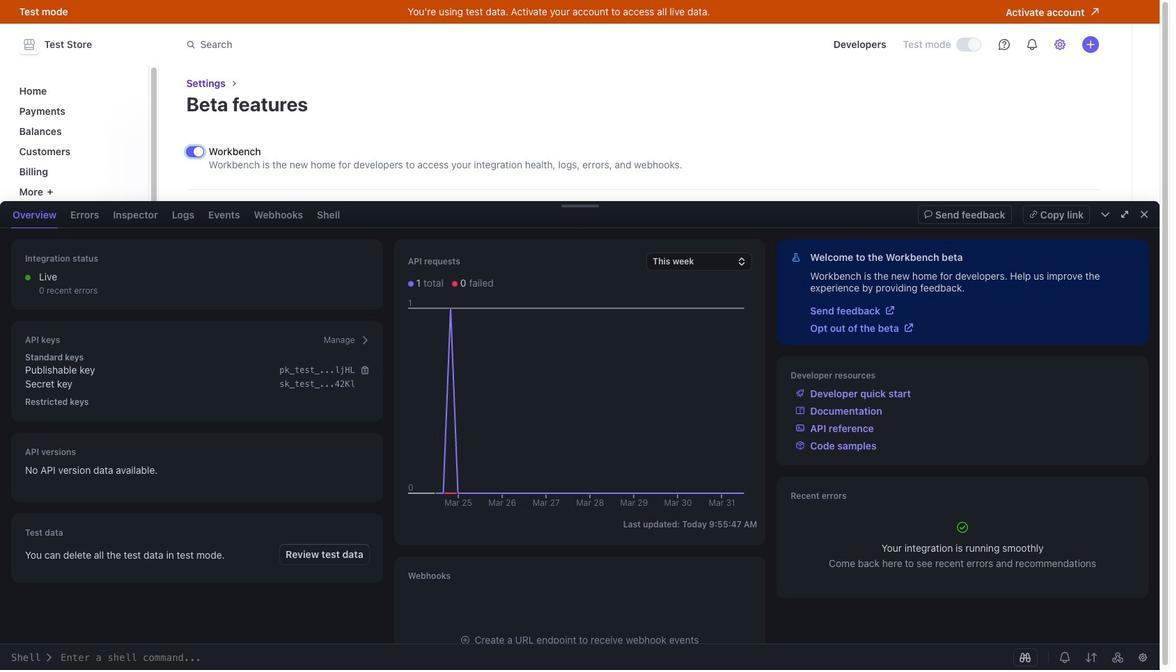 Task type: describe. For each thing, give the bounding box(es) containing it.
pinned element
[[14, 226, 140, 262]]

Search text field
[[178, 32, 571, 57]]

notifications image
[[1026, 39, 1037, 50]]

core navigation links element
[[14, 79, 140, 203]]

enter full screen image
[[1121, 210, 1129, 219]]



Task type: vqa. For each thing, say whether or not it's contained in the screenshot.
core navigation links element
yes



Task type: locate. For each thing, give the bounding box(es) containing it.
collapse workbench image
[[1140, 210, 1148, 219]]

Test mode checkbox
[[957, 38, 980, 51]]

None search field
[[178, 32, 571, 57]]

1 recent element from the top
[[14, 284, 140, 401]]

help image
[[998, 39, 1009, 50]]

2 recent element from the top
[[14, 297, 140, 401]]

recent element
[[14, 284, 140, 401], [14, 297, 140, 401]]

Shell input field text field
[[0, 653, 1000, 664]]

settings image
[[1054, 39, 1065, 50]]



